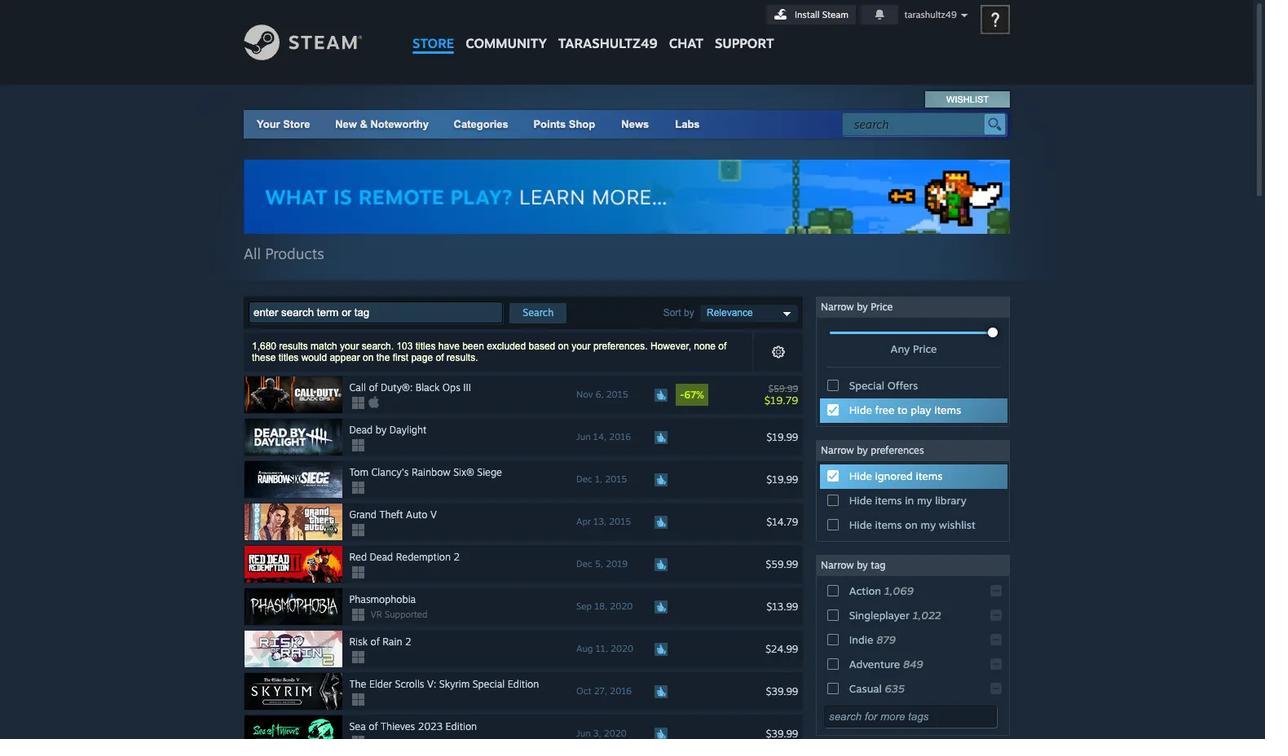 Task type: vqa. For each thing, say whether or not it's contained in the screenshot.
rightmost tarashultz49
yes



Task type: describe. For each thing, give the bounding box(es) containing it.
rain
[[383, 636, 402, 649]]

wishlist
[[940, 519, 976, 532]]

narrow by tag
[[821, 560, 886, 572]]

0 horizontal spatial edition
[[446, 721, 477, 733]]

vr
[[371, 609, 382, 621]]

2016 for $19.99
[[609, 432, 631, 443]]

jun
[[577, 432, 591, 443]]

six®
[[454, 467, 475, 479]]

v
[[431, 509, 437, 521]]

1 horizontal spatial special
[[850, 379, 885, 392]]

$24.99
[[766, 643, 799, 655]]

hide ignored items
[[850, 470, 943, 483]]

play
[[911, 404, 932, 417]]

dec for red dead redemption 2
[[577, 559, 593, 570]]

$13.99
[[767, 601, 799, 613]]

thieves
[[381, 721, 415, 733]]

items down hide items in my library
[[876, 519, 903, 532]]

by for dead by daylight
[[376, 424, 387, 436]]

red dead redemption 2
[[350, 551, 460, 564]]

iii
[[464, 382, 471, 394]]

879
[[877, 634, 896, 647]]

$59.99 for $59.99 $19.79
[[769, 383, 799, 394]]

redemption
[[396, 551, 451, 564]]

nov 6, 2015
[[577, 389, 629, 401]]

1 vertical spatial price
[[914, 343, 938, 356]]

grand
[[350, 509, 377, 521]]

points shop
[[534, 118, 596, 131]]

dec 1, 2015
[[577, 474, 627, 485]]

singleplayer 1,022
[[850, 609, 942, 622]]

2015 for ops
[[607, 389, 629, 401]]

the
[[350, 679, 367, 691]]

theft
[[380, 509, 403, 521]]

search.
[[362, 341, 394, 352]]

1,680
[[252, 341, 277, 352]]

nov
[[577, 389, 593, 401]]

results.
[[447, 352, 478, 364]]

daylight
[[390, 424, 427, 436]]

sort by
[[664, 307, 695, 319]]

news link
[[609, 110, 663, 139]]

items left in on the bottom of the page
[[876, 494, 903, 507]]

14,
[[594, 432, 607, 443]]

search text field
[[855, 114, 981, 135]]

2020 for $24.99
[[611, 644, 634, 655]]

would
[[302, 352, 327, 364]]

adventure
[[850, 658, 901, 671]]

library
[[936, 494, 967, 507]]

been
[[463, 341, 484, 352]]

apr 13, 2015
[[577, 516, 632, 528]]

my for on
[[921, 519, 936, 532]]

by for narrow by price
[[857, 301, 869, 313]]

0 vertical spatial dead
[[350, 424, 373, 436]]

1 vertical spatial dead
[[370, 551, 393, 564]]

2019
[[606, 559, 628, 570]]

red
[[350, 551, 367, 564]]

849
[[904, 658, 924, 671]]

of for sea of thieves 2023 edition
[[369, 721, 378, 733]]

sea of thieves 2023 edition link
[[244, 715, 803, 740]]

phasmophobia
[[350, 594, 416, 606]]

103
[[397, 341, 413, 352]]

18,
[[595, 601, 608, 613]]

apr
[[577, 516, 591, 528]]

&
[[360, 118, 368, 131]]

install steam link
[[767, 5, 856, 24]]

sep
[[577, 601, 592, 613]]

$14.79
[[767, 516, 799, 528]]

my for in
[[918, 494, 933, 507]]

2 for risk of rain 2
[[405, 636, 412, 649]]

the
[[377, 352, 390, 364]]

hide for hide free to play items
[[850, 404, 873, 417]]

search
[[523, 307, 554, 319]]

relevance
[[707, 308, 753, 319]]

community link
[[460, 0, 553, 59]]

labs link
[[663, 110, 713, 139]]

all products
[[244, 245, 324, 263]]

jun 14, 2016
[[577, 432, 631, 443]]

tag
[[871, 560, 886, 572]]

your store link
[[257, 118, 310, 131]]

2 vertical spatial 2015
[[609, 516, 632, 528]]

1 horizontal spatial on
[[558, 341, 569, 352]]

1,680 results match your search. 103 titles have been excluded based on your preferences. however, none of these titles would appear on the first page of results.
[[252, 341, 727, 364]]

0 vertical spatial edition
[[508, 679, 539, 691]]

store
[[413, 35, 455, 51]]

oct
[[577, 686, 592, 697]]

duty®:
[[381, 382, 413, 394]]

siege
[[477, 467, 502, 479]]

narrow by preferences
[[821, 445, 925, 457]]

appear
[[330, 352, 360, 364]]

67%
[[685, 389, 705, 401]]

hide items in my library
[[850, 494, 967, 507]]

dec for tom clancy's rainbow six® siege
[[577, 474, 593, 485]]

by for sort by
[[684, 307, 695, 319]]

support link
[[710, 0, 780, 55]]

skyrim
[[439, 679, 470, 691]]

v:
[[427, 679, 437, 691]]

wishlist link
[[927, 91, 1010, 108]]

your
[[257, 118, 280, 131]]

by for narrow by preferences
[[857, 445, 869, 457]]

1,
[[595, 474, 603, 485]]

hide free to play items
[[850, 404, 962, 417]]



Task type: locate. For each thing, give the bounding box(es) containing it.
0 vertical spatial tarashultz49
[[905, 9, 957, 20]]

hide for hide ignored items
[[850, 470, 873, 483]]

of right 'sea'
[[369, 721, 378, 733]]

1 horizontal spatial titles
[[416, 341, 436, 352]]

$19.99 for tom clancy's rainbow six® siege
[[767, 474, 799, 486]]

your right based
[[572, 341, 591, 352]]

2 2020 from the top
[[611, 644, 634, 655]]

0 horizontal spatial price
[[871, 301, 894, 313]]

hide up narrow by tag
[[850, 519, 873, 532]]

0 vertical spatial dec
[[577, 474, 593, 485]]

635
[[885, 683, 905, 696]]

call of duty®: black ops iii
[[350, 382, 471, 394]]

by up special offers
[[857, 301, 869, 313]]

1 vertical spatial narrow
[[821, 445, 855, 457]]

of right none
[[719, 341, 727, 352]]

call
[[350, 382, 366, 394]]

vr supported
[[371, 609, 428, 621]]

in
[[906, 494, 915, 507]]

of right risk
[[371, 636, 380, 649]]

excluded
[[487, 341, 526, 352]]

of for call of duty®: black ops iii
[[369, 382, 378, 394]]

$19.99 down $19.79
[[767, 431, 799, 443]]

tarashultz49
[[905, 9, 957, 20], [559, 35, 658, 51]]

1 horizontal spatial edition
[[508, 679, 539, 691]]

rainbow
[[412, 467, 451, 479]]

hide down hide ignored items
[[850, 494, 873, 507]]

hide down narrow by preferences
[[850, 470, 873, 483]]

hide left free
[[850, 404, 873, 417]]

my right in on the bottom of the page
[[918, 494, 933, 507]]

have
[[439, 341, 460, 352]]

special
[[850, 379, 885, 392], [473, 679, 505, 691]]

$19.99 for dead by daylight
[[767, 431, 799, 443]]

2016 for $39.99
[[610, 686, 632, 697]]

0 vertical spatial narrow
[[821, 301, 855, 313]]

hide for hide items in my library
[[850, 494, 873, 507]]

1,022
[[913, 609, 942, 622]]

titles right the "these"
[[279, 352, 299, 364]]

11,
[[596, 644, 608, 655]]

new & noteworthy
[[335, 118, 429, 131]]

1 $19.99 from the top
[[767, 431, 799, 443]]

0 vertical spatial 2
[[454, 551, 460, 564]]

by right sort
[[684, 307, 695, 319]]

1 horizontal spatial price
[[914, 343, 938, 356]]

casual
[[850, 683, 882, 696]]

2 for red dead redemption 2
[[454, 551, 460, 564]]

oct 27, 2016
[[577, 686, 632, 697]]

1 vertical spatial edition
[[446, 721, 477, 733]]

1 vertical spatial 2016
[[610, 686, 632, 697]]

on right based
[[558, 341, 569, 352]]

ops
[[443, 382, 461, 394]]

$59.99 for $59.99
[[766, 558, 799, 571]]

items right play
[[935, 404, 962, 417]]

aug 11, 2020
[[577, 644, 634, 655]]

price
[[871, 301, 894, 313], [914, 343, 938, 356]]

2016 right '27,'
[[610, 686, 632, 697]]

special right skyrim
[[473, 679, 505, 691]]

indie 879
[[850, 634, 896, 647]]

points
[[534, 118, 566, 131]]

2020
[[610, 601, 633, 613], [611, 644, 634, 655]]

action 1,069
[[850, 585, 914, 598]]

narrow by price
[[821, 301, 894, 313]]

relevance link
[[701, 305, 799, 322]]

0 vertical spatial my
[[918, 494, 933, 507]]

narrow
[[821, 301, 855, 313], [821, 445, 855, 457], [821, 560, 855, 572]]

2 vertical spatial narrow
[[821, 560, 855, 572]]

dead right red
[[370, 551, 393, 564]]

2016
[[609, 432, 631, 443], [610, 686, 632, 697]]

$59.99
[[769, 383, 799, 394], [766, 558, 799, 571]]

1 your from the left
[[340, 341, 359, 352]]

1 vertical spatial 2
[[405, 636, 412, 649]]

tom clancy's rainbow six® siege
[[350, 467, 502, 479]]

price right any at right
[[914, 343, 938, 356]]

2020 for $13.99
[[610, 601, 633, 613]]

by left preferences
[[857, 445, 869, 457]]

1 horizontal spatial your
[[572, 341, 591, 352]]

3 hide from the top
[[850, 494, 873, 507]]

noteworthy
[[371, 118, 429, 131]]

dec left 1,
[[577, 474, 593, 485]]

0 vertical spatial special
[[850, 379, 885, 392]]

dec 5, 2019
[[577, 559, 628, 570]]

on left the
[[363, 352, 374, 364]]

by left the daylight
[[376, 424, 387, 436]]

0 horizontal spatial titles
[[279, 352, 299, 364]]

install
[[795, 9, 820, 20]]

3 narrow from the top
[[821, 560, 855, 572]]

1 dec from the top
[[577, 474, 593, 485]]

1 vertical spatial my
[[921, 519, 936, 532]]

tarashultz49 link
[[553, 0, 664, 59]]

0 horizontal spatial your
[[340, 341, 359, 352]]

2015 right '6,'
[[607, 389, 629, 401]]

0 horizontal spatial tarashultz49
[[559, 35, 658, 51]]

0 horizontal spatial special
[[473, 679, 505, 691]]

special up free
[[850, 379, 885, 392]]

2015 right 13,
[[609, 516, 632, 528]]

your right match
[[340, 341, 359, 352]]

dec left 5,
[[577, 559, 593, 570]]

any price
[[891, 343, 938, 356]]

2 dec from the top
[[577, 559, 593, 570]]

action
[[850, 585, 882, 598]]

your store
[[257, 118, 310, 131]]

by
[[857, 301, 869, 313], [684, 307, 695, 319], [376, 424, 387, 436], [857, 445, 869, 457], [857, 560, 869, 572]]

edition up sea of thieves 2023 edition link
[[508, 679, 539, 691]]

narrow for any
[[821, 301, 855, 313]]

$59.99 inside $59.99 $19.79
[[769, 383, 799, 394]]

2 $19.99 from the top
[[767, 474, 799, 486]]

community
[[466, 35, 547, 51]]

edition right 2023 at the left bottom
[[446, 721, 477, 733]]

2 hide from the top
[[850, 470, 873, 483]]

$19.79
[[765, 394, 799, 407]]

2
[[454, 551, 460, 564], [405, 636, 412, 649]]

store link
[[407, 0, 460, 59]]

narrow for hide
[[821, 445, 855, 457]]

2 your from the left
[[572, 341, 591, 352]]

2015 right 1,
[[605, 474, 627, 485]]

black
[[416, 382, 440, 394]]

1 hide from the top
[[850, 404, 873, 417]]

0 vertical spatial price
[[871, 301, 894, 313]]

2 narrow from the top
[[821, 445, 855, 457]]

1 vertical spatial $59.99
[[766, 558, 799, 571]]

hide for hide items on my wishlist
[[850, 519, 873, 532]]

$59.99 $19.79
[[765, 383, 799, 407]]

price up any at right
[[871, 301, 894, 313]]

-
[[680, 389, 685, 401]]

6,
[[596, 389, 604, 401]]

all
[[244, 245, 261, 263]]

any
[[891, 343, 910, 356]]

2 right rain
[[405, 636, 412, 649]]

first
[[393, 352, 409, 364]]

2016 right 14,
[[609, 432, 631, 443]]

1 horizontal spatial 2
[[454, 551, 460, 564]]

1 vertical spatial tarashultz49
[[559, 35, 658, 51]]

0 vertical spatial 2015
[[607, 389, 629, 401]]

1 vertical spatial 2020
[[611, 644, 634, 655]]

0 vertical spatial 2016
[[609, 432, 631, 443]]

your
[[340, 341, 359, 352], [572, 341, 591, 352]]

1 narrow from the top
[[821, 301, 855, 313]]

on
[[558, 341, 569, 352], [363, 352, 374, 364], [906, 519, 918, 532]]

1 horizontal spatial tarashultz49
[[905, 9, 957, 20]]

sep 18, 2020
[[577, 601, 633, 613]]

ignored
[[876, 470, 913, 483]]

offers
[[888, 379, 919, 392]]

to
[[898, 404, 908, 417]]

categories
[[454, 118, 509, 131]]

scrolls
[[395, 679, 425, 691]]

of right page
[[436, 352, 444, 364]]

by left tag
[[857, 560, 869, 572]]

preferences.
[[594, 341, 648, 352]]

however,
[[651, 341, 692, 352]]

0 horizontal spatial on
[[363, 352, 374, 364]]

2015 for siege
[[605, 474, 627, 485]]

of
[[719, 341, 727, 352], [436, 352, 444, 364], [369, 382, 378, 394], [371, 636, 380, 649], [369, 721, 378, 733]]

wishlist
[[947, 95, 989, 104]]

news
[[622, 118, 649, 131]]

items up hide items in my library
[[916, 470, 943, 483]]

risk
[[350, 636, 368, 649]]

by for narrow by tag
[[857, 560, 869, 572]]

0 vertical spatial $19.99
[[767, 431, 799, 443]]

install steam
[[795, 9, 849, 20]]

based
[[529, 341, 556, 352]]

on down in on the bottom of the page
[[906, 519, 918, 532]]

2020 right 18,
[[610, 601, 633, 613]]

None text field
[[249, 302, 503, 324], [825, 706, 998, 728], [249, 302, 503, 324], [825, 706, 998, 728]]

dead by daylight
[[350, 424, 427, 436]]

of right call
[[369, 382, 378, 394]]

elder
[[369, 679, 392, 691]]

0 horizontal spatial 2
[[405, 636, 412, 649]]

$19.99 up $14.79
[[767, 474, 799, 486]]

2023
[[418, 721, 443, 733]]

1 vertical spatial $19.99
[[767, 474, 799, 486]]

my left the 'wishlist'
[[921, 519, 936, 532]]

2 horizontal spatial on
[[906, 519, 918, 532]]

2 right the redemption
[[454, 551, 460, 564]]

aug
[[577, 644, 593, 655]]

hide
[[850, 404, 873, 417], [850, 470, 873, 483], [850, 494, 873, 507], [850, 519, 873, 532]]

sort
[[664, 307, 682, 319]]

0 vertical spatial $59.99
[[769, 383, 799, 394]]

2020 right 11,
[[611, 644, 634, 655]]

categories link
[[454, 118, 509, 131]]

these
[[252, 352, 276, 364]]

0 vertical spatial 2020
[[610, 601, 633, 613]]

free
[[876, 404, 895, 417]]

adventure 849
[[850, 658, 924, 671]]

dead up tom
[[350, 424, 373, 436]]

1 vertical spatial special
[[473, 679, 505, 691]]

4 hide from the top
[[850, 519, 873, 532]]

1 vertical spatial dec
[[577, 559, 593, 570]]

titles right 103
[[416, 341, 436, 352]]

none
[[694, 341, 716, 352]]

the elder scrolls v: skyrim special edition
[[350, 679, 539, 691]]

1 2020 from the top
[[610, 601, 633, 613]]

of for risk of rain 2
[[371, 636, 380, 649]]

shop
[[569, 118, 596, 131]]

1 vertical spatial 2015
[[605, 474, 627, 485]]

labs
[[676, 118, 700, 131]]

search button
[[510, 303, 567, 323]]



